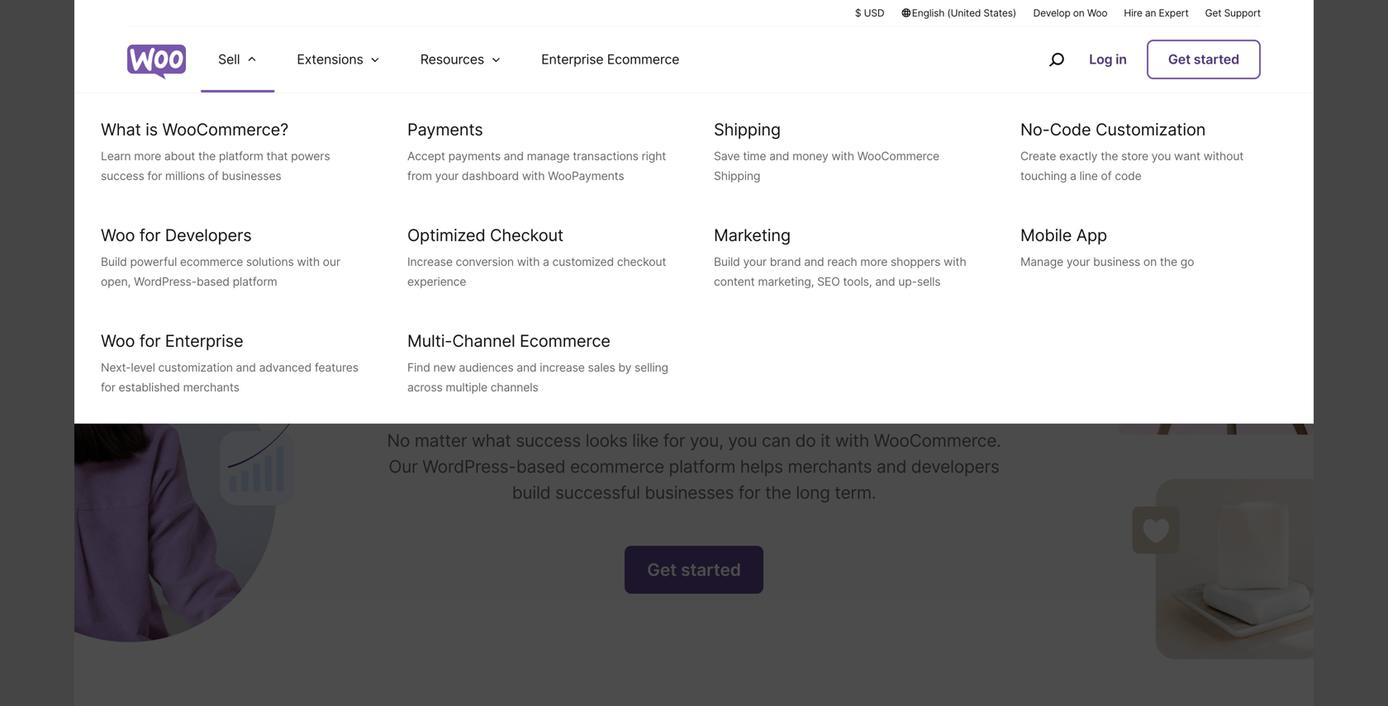 Task type: vqa. For each thing, say whether or not it's contained in the screenshot.


Task type: locate. For each thing, give the bounding box(es) containing it.
features
[[315, 361, 358, 375]]

for inside next-level customization and advanced features for established merchants
[[101, 380, 115, 395]]

woo up next-
[[101, 331, 135, 351]]

0 vertical spatial a
[[1070, 169, 1076, 183]]

support
[[1224, 7, 1261, 19]]

wordpress- down powerful
[[134, 275, 197, 289]]

0 horizontal spatial is
[[145, 119, 158, 140]]

and inside find new audiences and increase sales by selling across multiple channels
[[517, 361, 537, 375]]

1 horizontal spatial success
[[516, 430, 581, 451]]

woocommerce.
[[874, 430, 1001, 451]]

you inside create exactly the store you want without touching a line of code
[[1152, 149, 1171, 163]]

more inside build your brand and reach more shoppers with content marketing, seo tools, and up-sells
[[860, 255, 888, 269]]

for
[[147, 169, 162, 183], [139, 225, 161, 245], [139, 331, 161, 351], [101, 380, 115, 395], [663, 430, 685, 451], [739, 482, 760, 503]]

marketing,
[[758, 275, 814, 289]]

with right "shoppers"
[[944, 255, 966, 269]]

0 vertical spatial is
[[145, 119, 158, 140]]

our
[[389, 456, 418, 477]]

channels
[[491, 380, 538, 395]]

shipping inside save time and money with woocommerce shipping
[[714, 169, 760, 183]]

platform inside learn more about the platform that powers success for millions of businesses
[[219, 149, 263, 163]]

1 horizontal spatial businesses
[[645, 482, 734, 503]]

matter
[[415, 430, 467, 451]]

in
[[1116, 51, 1127, 67]]

success
[[101, 169, 144, 183], [516, 430, 581, 451]]

success inside no matter what success looks like for you, you can do it with woocommerce. our wordpress-based ecommerce platform helps merchants and developers build successful businesses for the long term.
[[516, 430, 581, 451]]

1 vertical spatial ecommerce
[[520, 331, 610, 351]]

do
[[795, 430, 816, 451]]

platform down the solutions
[[233, 275, 277, 289]]

0 vertical spatial more
[[134, 149, 161, 163]]

the right about
[[198, 149, 216, 163]]

2 horizontal spatial your
[[1067, 255, 1090, 269]]

1 horizontal spatial is
[[821, 235, 857, 298]]

is inside woocommerce is the platform that grows with you
[[821, 235, 857, 298]]

0 vertical spatial wordpress-
[[134, 275, 197, 289]]

with down checkout
[[517, 255, 540, 269]]

app
[[1076, 225, 1107, 245]]

build inside build your brand and reach more shoppers with content marketing, seo tools, and up-sells
[[714, 255, 740, 269]]

0 vertical spatial get
[[1205, 7, 1222, 19]]

2 vertical spatial woo
[[101, 331, 135, 351]]

and inside save time and money with woocommerce shipping
[[769, 149, 789, 163]]

businesses
[[222, 169, 281, 183], [645, 482, 734, 503]]

service navigation menu element
[[1013, 33, 1261, 86]]

extensions button
[[277, 26, 400, 93]]

and inside no matter what success looks like for you, you can do it with woocommerce. our wordpress-based ecommerce platform helps merchants and developers build successful businesses for the long term.
[[877, 456, 907, 477]]

the inside create exactly the store you want without touching a line of code
[[1101, 149, 1118, 163]]

woo left hire
[[1087, 7, 1108, 19]]

woocommerce inside save time and money with woocommerce shipping
[[857, 149, 939, 163]]

1 vertical spatial more
[[860, 255, 888, 269]]

success down the learn
[[101, 169, 144, 183]]

build up content at the right of page
[[714, 255, 740, 269]]

that inside woocommerce is the platform that grows with you
[[677, 286, 767, 348]]

0 vertical spatial based
[[197, 275, 230, 289]]

create exactly the store you want without touching a line of code
[[1020, 149, 1244, 183]]

with you
[[595, 336, 793, 399]]

and down woocommerce.
[[877, 456, 907, 477]]

hire
[[1124, 7, 1142, 19]]

1 horizontal spatial you
[[1152, 149, 1171, 163]]

1 horizontal spatial woocommerce
[[857, 149, 939, 163]]

1 horizontal spatial merchants
[[788, 456, 872, 477]]

you up helps on the bottom right of the page
[[728, 430, 757, 451]]

0 vertical spatial that
[[266, 149, 288, 163]]

0 horizontal spatial started
[[681, 559, 741, 581]]

more inside learn more about the platform that powers success for millions of businesses
[[134, 149, 161, 163]]

1 vertical spatial a
[[543, 255, 549, 269]]

sell
[[218, 51, 240, 67]]

0 vertical spatial started
[[1194, 51, 1239, 67]]

woocommerce
[[857, 149, 939, 163], [444, 235, 808, 298]]

0 vertical spatial businesses
[[222, 169, 281, 183]]

code
[[1115, 169, 1142, 183]]

1 vertical spatial get
[[1168, 51, 1191, 67]]

0 horizontal spatial that
[[266, 149, 288, 163]]

you
[[1152, 149, 1171, 163], [728, 430, 757, 451]]

0 horizontal spatial get started link
[[625, 546, 763, 594]]

get inside service navigation menu element
[[1168, 51, 1191, 67]]

shipping down save
[[714, 169, 760, 183]]

like
[[632, 430, 659, 451]]

develop
[[1033, 7, 1071, 19]]

more right the learn
[[134, 149, 161, 163]]

your for mobile app
[[1067, 255, 1090, 269]]

1 horizontal spatial wordpress-
[[422, 456, 516, 477]]

ecommerce down looks
[[570, 456, 664, 477]]

build
[[101, 255, 127, 269], [714, 255, 740, 269]]

build inside build powerful ecommerce solutions with our open, wordpress-based platform
[[101, 255, 127, 269]]

woo up powerful
[[101, 225, 135, 245]]

0 vertical spatial enterprise
[[541, 51, 604, 67]]

1 vertical spatial shipping
[[714, 169, 760, 183]]

with inside increase conversion with a customized checkout experience
[[517, 255, 540, 269]]

0 horizontal spatial success
[[101, 169, 144, 183]]

long term.
[[796, 482, 876, 503]]

0 horizontal spatial woocommerce
[[444, 235, 808, 298]]

wordpress-
[[134, 275, 197, 289], [422, 456, 516, 477]]

based down developers
[[197, 275, 230, 289]]

next-level customization and advanced features for established merchants
[[101, 361, 358, 395]]

optimized
[[407, 225, 485, 245]]

1 vertical spatial ecommerce
[[570, 456, 664, 477]]

the inside no matter what success looks like for you, you can do it with woocommerce. our wordpress-based ecommerce platform helps merchants and developers build successful businesses for the long term.
[[765, 482, 791, 503]]

0 vertical spatial merchants
[[183, 380, 239, 395]]

with down manage
[[522, 169, 545, 183]]

of right millions
[[208, 169, 219, 183]]

1 vertical spatial is
[[821, 235, 857, 298]]

0 horizontal spatial wordpress-
[[134, 275, 197, 289]]

the left store
[[1101, 149, 1118, 163]]

more
[[134, 149, 161, 163], [860, 255, 888, 269]]

for down helps on the bottom right of the page
[[739, 482, 760, 503]]

1 vertical spatial on
[[1143, 255, 1157, 269]]

states)
[[984, 7, 1016, 19]]

for up level
[[139, 331, 161, 351]]

your down "app"
[[1067, 255, 1090, 269]]

0 vertical spatial ecommerce
[[180, 255, 243, 269]]

1 horizontal spatial enterprise
[[541, 51, 604, 67]]

2 horizontal spatial get
[[1205, 7, 1222, 19]]

millions
[[165, 169, 205, 183]]

with
[[832, 149, 854, 163], [522, 169, 545, 183], [297, 255, 320, 269], [517, 255, 540, 269], [944, 255, 966, 269], [835, 430, 869, 451]]

woo
[[1087, 7, 1108, 19], [101, 225, 135, 245], [101, 331, 135, 351]]

1 vertical spatial wordpress-
[[422, 456, 516, 477]]

your right from
[[435, 169, 459, 183]]

1 horizontal spatial build
[[714, 255, 740, 269]]

1 build from the left
[[101, 255, 127, 269]]

shipping up time
[[714, 119, 781, 140]]

log in link
[[1083, 41, 1134, 78]]

0 horizontal spatial on
[[1073, 7, 1085, 19]]

0 vertical spatial you
[[1152, 149, 1171, 163]]

1 vertical spatial you
[[728, 430, 757, 451]]

a down checkout
[[543, 255, 549, 269]]

0 vertical spatial on
[[1073, 7, 1085, 19]]

$ usd
[[855, 7, 884, 19]]

1 horizontal spatial started
[[1194, 51, 1239, 67]]

your down marketing
[[743, 255, 767, 269]]

0 horizontal spatial you
[[728, 430, 757, 451]]

1 horizontal spatial that
[[677, 286, 767, 348]]

ecommerce
[[180, 255, 243, 269], [570, 456, 664, 477]]

1 horizontal spatial based
[[516, 456, 565, 477]]

platform up increase
[[466, 286, 664, 348]]

1 vertical spatial businesses
[[645, 482, 734, 503]]

save
[[714, 149, 740, 163]]

success up build on the left bottom
[[516, 430, 581, 451]]

1 vertical spatial woo
[[101, 225, 135, 245]]

the
[[198, 149, 216, 163], [1101, 149, 1118, 163], [870, 235, 944, 298], [1160, 255, 1177, 269], [765, 482, 791, 503]]

with inside save time and money with woocommerce shipping
[[832, 149, 854, 163]]

is
[[145, 119, 158, 140], [821, 235, 857, 298]]

on right develop at top right
[[1073, 7, 1085, 19]]

our
[[323, 255, 340, 269]]

of inside learn more about the platform that powers success for millions of businesses
[[208, 169, 219, 183]]

1 horizontal spatial your
[[743, 255, 767, 269]]

0 vertical spatial success
[[101, 169, 144, 183]]

based up build on the left bottom
[[516, 456, 565, 477]]

log
[[1089, 51, 1113, 67]]

0 horizontal spatial merchants
[[183, 380, 239, 395]]

a left line
[[1070, 169, 1076, 183]]

the inside woocommerce is the platform that grows with you
[[870, 235, 944, 298]]

a
[[1070, 169, 1076, 183], [543, 255, 549, 269]]

time
[[743, 149, 766, 163]]

and right time
[[769, 149, 789, 163]]

by
[[618, 361, 631, 375]]

and
[[504, 149, 524, 163], [769, 149, 789, 163], [804, 255, 824, 269], [875, 275, 895, 289], [236, 361, 256, 375], [517, 361, 537, 375], [877, 456, 907, 477]]

you left 'want' in the top of the page
[[1152, 149, 1171, 163]]

more up tools, on the right top of page
[[860, 255, 888, 269]]

businesses down you,
[[645, 482, 734, 503]]

1 horizontal spatial a
[[1070, 169, 1076, 183]]

established
[[119, 380, 180, 395]]

0 vertical spatial woocommerce
[[857, 149, 939, 163]]

a inside increase conversion with a customized checkout experience
[[543, 255, 549, 269]]

dashboard
[[462, 169, 519, 183]]

marketing
[[714, 225, 791, 245]]

store
[[1121, 149, 1149, 163]]

0 horizontal spatial ecommerce
[[180, 255, 243, 269]]

seo
[[817, 275, 840, 289]]

platform inside woocommerce is the platform that grows with you
[[466, 286, 664, 348]]

1 vertical spatial get started
[[647, 559, 741, 581]]

1 horizontal spatial more
[[860, 255, 888, 269]]

0 horizontal spatial more
[[134, 149, 161, 163]]

merchants down it on the right bottom of the page
[[788, 456, 872, 477]]

learn more about the platform that powers success for millions of businesses
[[101, 149, 330, 183]]

0 horizontal spatial your
[[435, 169, 459, 183]]

0 vertical spatial ecommerce
[[607, 51, 679, 67]]

your inside build your brand and reach more shoppers with content marketing, seo tools, and up-sells
[[743, 255, 767, 269]]

1 vertical spatial enterprise
[[165, 331, 243, 351]]

platform down you,
[[669, 456, 736, 477]]

0 horizontal spatial a
[[543, 255, 549, 269]]

for down next-
[[101, 380, 115, 395]]

get started
[[1168, 51, 1239, 67], [647, 559, 741, 581]]

is for what
[[145, 119, 158, 140]]

woo for enterprise
[[101, 331, 243, 351]]

build up open, at the left of page
[[101, 255, 127, 269]]

sales
[[588, 361, 615, 375]]

and up "channels"
[[517, 361, 537, 375]]

with right the money
[[832, 149, 854, 163]]

new
[[433, 361, 456, 375]]

hire an expert
[[1124, 7, 1189, 19]]

the down helps on the bottom right of the page
[[765, 482, 791, 503]]

ecommerce down developers
[[180, 255, 243, 269]]

your
[[435, 169, 459, 183], [743, 255, 767, 269], [1067, 255, 1090, 269]]

with left our
[[297, 255, 320, 269]]

1 vertical spatial that
[[677, 286, 767, 348]]

1 horizontal spatial get started
[[1168, 51, 1239, 67]]

1 of from the left
[[208, 169, 219, 183]]

of right line
[[1101, 169, 1112, 183]]

with right it on the right bottom of the page
[[835, 430, 869, 451]]

woo for woo for developers
[[101, 225, 135, 245]]

1 vertical spatial started
[[681, 559, 741, 581]]

wordpress- down what
[[422, 456, 516, 477]]

0 vertical spatial woo
[[1087, 7, 1108, 19]]

for left millions
[[147, 169, 162, 183]]

based inside no matter what success looks like for you, you can do it with woocommerce. our wordpress-based ecommerce platform helps merchants and developers build successful businesses for the long term.
[[516, 456, 565, 477]]

1 vertical spatial success
[[516, 430, 581, 451]]

woo inside develop on woo link
[[1087, 7, 1108, 19]]

no-code customization
[[1020, 119, 1206, 140]]

(united
[[947, 7, 981, 19]]

0 horizontal spatial businesses
[[222, 169, 281, 183]]

the right reach at the right
[[870, 235, 944, 298]]

businesses down woocommerce?
[[222, 169, 281, 183]]

on right business
[[1143, 255, 1157, 269]]

customization
[[1096, 119, 1206, 140]]

platform down woocommerce?
[[219, 149, 263, 163]]

1 vertical spatial based
[[516, 456, 565, 477]]

0 horizontal spatial based
[[197, 275, 230, 289]]

1 horizontal spatial ecommerce
[[570, 456, 664, 477]]

enterprise ecommerce link
[[521, 26, 699, 93]]

reach
[[827, 255, 857, 269]]

0 horizontal spatial build
[[101, 255, 127, 269]]

0 vertical spatial shipping
[[714, 119, 781, 140]]

and left advanced
[[236, 361, 256, 375]]

for right like
[[663, 430, 685, 451]]

checkout
[[617, 255, 666, 269]]

no
[[387, 430, 410, 451]]

2 build from the left
[[714, 255, 740, 269]]

1 vertical spatial woocommerce
[[444, 235, 808, 298]]

for up powerful
[[139, 225, 161, 245]]

log in
[[1089, 51, 1127, 67]]

0 vertical spatial get started
[[1168, 51, 1239, 67]]

started
[[1194, 51, 1239, 67], [681, 559, 741, 581]]

0 vertical spatial get started link
[[1147, 40, 1261, 79]]

get started link
[[1147, 40, 1261, 79], [625, 546, 763, 594]]

1 horizontal spatial of
[[1101, 169, 1112, 183]]

get
[[1205, 7, 1222, 19], [1168, 51, 1191, 67], [647, 559, 677, 581]]

1 vertical spatial merchants
[[788, 456, 872, 477]]

0 horizontal spatial of
[[208, 169, 219, 183]]

open,
[[101, 275, 131, 289]]

wordpress- inside build powerful ecommerce solutions with our open, wordpress-based platform
[[134, 275, 197, 289]]

you,
[[690, 430, 723, 451]]

the inside learn more about the platform that powers success for millions of businesses
[[198, 149, 216, 163]]

and up dashboard
[[504, 149, 524, 163]]

of for woocommerce?
[[208, 169, 219, 183]]

shipping
[[714, 119, 781, 140], [714, 169, 760, 183]]

2 vertical spatial get
[[647, 559, 677, 581]]

0 horizontal spatial enterprise
[[165, 331, 243, 351]]

merchants down customization
[[183, 380, 239, 395]]

1 shipping from the top
[[714, 119, 781, 140]]

build powerful ecommerce solutions with our open, wordpress-based platform
[[101, 255, 340, 289]]

of inside create exactly the store you want without touching a line of code
[[1101, 169, 1112, 183]]

2 of from the left
[[1101, 169, 1112, 183]]

1 horizontal spatial get started link
[[1147, 40, 1261, 79]]

and inside next-level customization and advanced features for established merchants
[[236, 361, 256, 375]]

resources button
[[400, 26, 521, 93]]

accept payments and manage transactions right from your dashboard with woopayments
[[407, 149, 666, 183]]

1 horizontal spatial get
[[1168, 51, 1191, 67]]

2 shipping from the top
[[714, 169, 760, 183]]



Task type: describe. For each thing, give the bounding box(es) containing it.
developers
[[165, 225, 252, 245]]

up-
[[898, 275, 917, 289]]

merchants inside no matter what success looks like for you, you can do it with woocommerce. our wordpress-based ecommerce platform helps merchants and developers build successful businesses for the long term.
[[788, 456, 872, 477]]

mobile
[[1020, 225, 1072, 245]]

helps
[[740, 456, 783, 477]]

for inside learn more about the platform that powers success for millions of businesses
[[147, 169, 162, 183]]

build
[[512, 482, 551, 503]]

of for customization
[[1101, 169, 1112, 183]]

you inside no matter what success looks like for you, you can do it with woocommerce. our wordpress-based ecommerce platform helps merchants and developers build successful businesses for the long term.
[[728, 430, 757, 451]]

across
[[407, 380, 443, 395]]

customized
[[552, 255, 614, 269]]

mobile app
[[1020, 225, 1107, 245]]

woocommerce image
[[127, 45, 186, 80]]

is for woocommerce
[[821, 235, 857, 298]]

multi-
[[407, 331, 452, 351]]

get started inside service navigation menu element
[[1168, 51, 1239, 67]]

based inside build powerful ecommerce solutions with our open, wordpress-based platform
[[197, 275, 230, 289]]

touching
[[1020, 169, 1067, 183]]

create
[[1020, 149, 1056, 163]]

advanced
[[259, 361, 312, 375]]

search image
[[1043, 46, 1069, 73]]

increase conversion with a customized checkout experience
[[407, 255, 666, 289]]

resources
[[420, 51, 484, 67]]

checkout
[[490, 225, 564, 245]]

with inside build your brand and reach more shoppers with content marketing, seo tools, and up-sells
[[944, 255, 966, 269]]

multi-channel ecommerce
[[407, 331, 610, 351]]

content
[[714, 275, 755, 289]]

your for marketing
[[743, 255, 767, 269]]

shoppers
[[891, 255, 941, 269]]

from
[[407, 169, 432, 183]]

expert
[[1159, 7, 1189, 19]]

powers
[[291, 149, 330, 163]]

extensions
[[297, 51, 363, 67]]

that inside learn more about the platform that powers success for millions of businesses
[[266, 149, 288, 163]]

increase
[[407, 255, 453, 269]]

platform inside build powerful ecommerce solutions with our open, wordpress-based platform
[[233, 275, 277, 289]]

merchants inside next-level customization and advanced features for established merchants
[[183, 380, 239, 395]]

and left up-
[[875, 275, 895, 289]]

accept
[[407, 149, 445, 163]]

get for the rightmost get started link
[[1168, 51, 1191, 67]]

payments
[[407, 119, 483, 140]]

0 horizontal spatial get started
[[647, 559, 741, 581]]

transactions
[[573, 149, 639, 163]]

what
[[472, 430, 511, 451]]

want
[[1174, 149, 1200, 163]]

line
[[1079, 169, 1098, 183]]

with inside build powerful ecommerce solutions with our open, wordpress-based platform
[[297, 255, 320, 269]]

woocommerce inside woocommerce is the platform that grows with you
[[444, 235, 808, 298]]

build for woo for developers
[[101, 255, 127, 269]]

customization
[[158, 361, 233, 375]]

a inside create exactly the store you want without touching a line of code
[[1070, 169, 1076, 183]]

audiences
[[459, 361, 514, 375]]

get support link
[[1205, 6, 1261, 20]]

experience
[[407, 275, 466, 289]]

an
[[1145, 7, 1156, 19]]

grows
[[780, 286, 922, 348]]

learn
[[101, 149, 131, 163]]

english (united states)
[[912, 7, 1016, 19]]

$
[[855, 7, 861, 19]]

businesses inside learn more about the platform that powers success for millions of businesses
[[222, 169, 281, 183]]

platform inside no matter what success looks like for you, you can do it with woocommerce. our wordpress-based ecommerce platform helps merchants and developers build successful businesses for the long term.
[[669, 456, 736, 477]]

on inside develop on woo link
[[1073, 7, 1085, 19]]

build for marketing
[[714, 255, 740, 269]]

conversion
[[456, 255, 514, 269]]

your inside 'accept payments and manage transactions right from your dashboard with woopayments'
[[435, 169, 459, 183]]

selling
[[635, 361, 668, 375]]

powerful
[[130, 255, 177, 269]]

with inside no matter what success looks like for you, you can do it with woocommerce. our wordpress-based ecommerce platform helps merchants and developers build successful businesses for the long term.
[[835, 430, 869, 451]]

businesses inside no matter what success looks like for you, you can do it with woocommerce. our wordpress-based ecommerce platform helps merchants and developers build successful businesses for the long term.
[[645, 482, 734, 503]]

and up seo
[[804, 255, 824, 269]]

go
[[1181, 255, 1194, 269]]

multiple
[[446, 380, 488, 395]]

wordpress- inside no matter what success looks like for you, you can do it with woocommerce. our wordpress-based ecommerce platform helps merchants and developers build successful businesses for the long term.
[[422, 456, 516, 477]]

right
[[642, 149, 666, 163]]

0 horizontal spatial get
[[647, 559, 677, 581]]

find
[[407, 361, 430, 375]]

enterprise ecommerce
[[541, 51, 679, 67]]

1 horizontal spatial on
[[1143, 255, 1157, 269]]

ecommerce inside build powerful ecommerce solutions with our open, wordpress-based platform
[[180, 255, 243, 269]]

and inside 'accept payments and manage transactions right from your dashboard with woopayments'
[[504, 149, 524, 163]]

ecommerce inside no matter what success looks like for you, you can do it with woocommerce. our wordpress-based ecommerce platform helps merchants and developers build successful businesses for the long term.
[[570, 456, 664, 477]]

woocommerce?
[[162, 119, 288, 140]]

no-
[[1020, 119, 1050, 140]]

1 vertical spatial get started link
[[625, 546, 763, 594]]

code
[[1050, 119, 1091, 140]]

woocommerce is the platform that grows with you
[[444, 235, 944, 399]]

the left go
[[1160, 255, 1177, 269]]

woo for woo for enterprise
[[101, 331, 135, 351]]

develop on woo link
[[1033, 6, 1108, 20]]

started inside service navigation menu element
[[1194, 51, 1239, 67]]

woopayments
[[548, 169, 624, 183]]

success inside learn more about the platform that powers success for millions of businesses
[[101, 169, 144, 183]]

developers
[[911, 456, 999, 477]]

channel
[[452, 331, 515, 351]]

what is woocommerce?
[[101, 119, 288, 140]]

find new audiences and increase sales by selling across multiple channels
[[407, 361, 668, 395]]

payments
[[448, 149, 501, 163]]

successful
[[555, 482, 640, 503]]

increase
[[540, 361, 585, 375]]

ecommerce inside enterprise ecommerce link
[[607, 51, 679, 67]]

manage your business on the go
[[1020, 255, 1194, 269]]

get for get support link
[[1205, 7, 1222, 19]]

usd
[[864, 7, 884, 19]]

with inside 'accept payments and manage transactions right from your dashboard with woopayments'
[[522, 169, 545, 183]]

no matter what success looks like for you, you can do it with woocommerce. our wordpress-based ecommerce platform helps merchants and developers build successful businesses for the long term.
[[387, 430, 1001, 503]]

sell button
[[198, 26, 277, 93]]

english (united states) button
[[901, 6, 1017, 20]]

sells
[[917, 275, 941, 289]]

hire an expert link
[[1124, 6, 1189, 20]]

$ usd button
[[855, 6, 884, 20]]

without
[[1204, 149, 1244, 163]]



